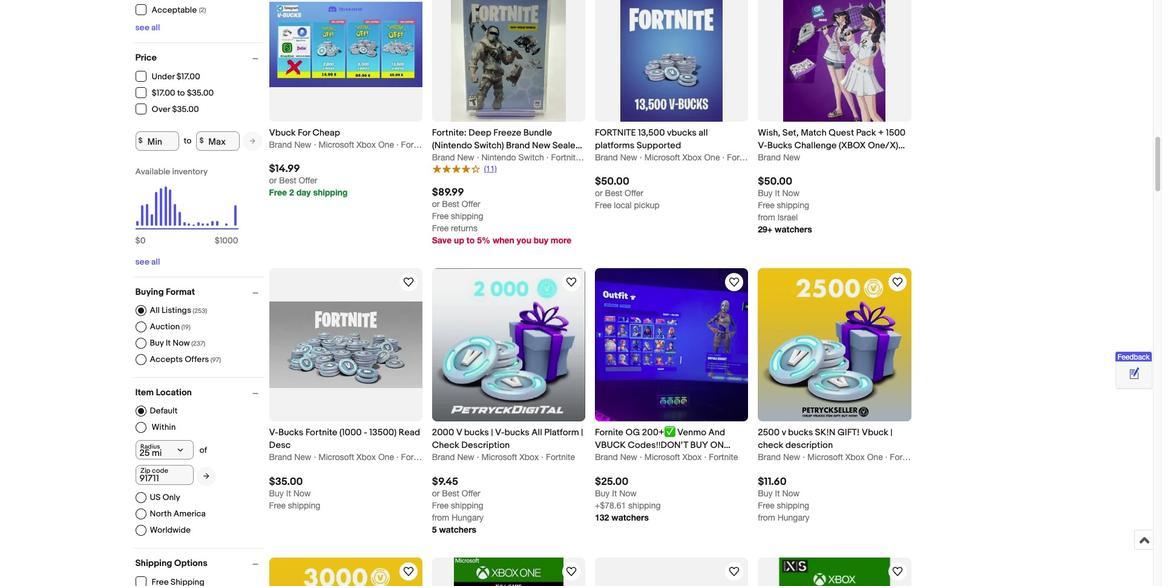 Task type: vqa. For each thing, say whether or not it's contained in the screenshot.
BARBADOS, FRENCH GUIANA, FRENCH POLYNESIA, GUADELOUPE, ISRAEL, LIBYA, MARTINIQUE, NEW CALEDONIA, REUNION, RUSSIAN FEDERATION, UKRAINE, VENEZUELA
no



Task type: locate. For each thing, give the bounding box(es) containing it.
freeze up switch) at top left
[[493, 127, 521, 138]]

watch v-bucks fortnite (1000 - 13500) read desc image
[[401, 275, 416, 289]]

hungary
[[452, 512, 484, 522], [778, 512, 810, 522]]

2 horizontal spatial watchers
[[775, 224, 812, 234]]

from up 5
[[432, 512, 449, 522]]

3000 v bucks sk!n gift! vbuck |check description image
[[269, 557, 422, 586]]

microsoft inside v-bucks fortnite (1000 - 13500) read desc brand new · microsoft xbox one · fortnite
[[319, 452, 354, 462]]

offer for $50.00
[[625, 188, 643, 198]]

shipping inside "$35.00 buy it now free shipping"
[[288, 500, 320, 510]]

item location
[[135, 387, 192, 398]]

$35.00 down $17.00 to $35.00
[[172, 104, 199, 114]]

1 | from the left
[[491, 427, 493, 439]]

best for $14.99
[[279, 175, 296, 185]]

3 bucks from the left
[[788, 427, 813, 439]]

v- down switch) at top left
[[473, 152, 483, 164]]

brand inside v-bucks fortnite (1000 - 13500) read desc brand new · microsoft xbox one · fortnite
[[269, 452, 292, 462]]

$17.00 down under
[[152, 88, 175, 98]]

fortnite
[[595, 127, 636, 138]]

watchers inside $9.45 or best offer free shipping from hungary 5 watchers
[[439, 524, 477, 534]]

1 hungary from the left
[[452, 512, 484, 522]]

or down the $89.99
[[432, 199, 440, 209]]

it up israel
[[775, 188, 780, 198]]

one down vbuck for cheap link
[[378, 140, 394, 149]]

| up description
[[491, 427, 493, 439]]

| right platform
[[581, 427, 583, 439]]

fortnite 13,500 vbucks all platforms supported image
[[621, 0, 723, 121]]

$ up available
[[138, 136, 143, 145]]

best inside $14.99 or best offer free 2 day shipping
[[279, 175, 296, 185]]

buy down desc
[[269, 488, 284, 498]]

watchers inside $50.00 buy it now free shipping from israel 29+ watchers
[[775, 224, 812, 234]]

it inside $11.60 buy it now free shipping from hungary
[[775, 488, 780, 498]]

buy inside "$35.00 buy it now free shipping"
[[269, 488, 284, 498]]

free
[[269, 187, 287, 197], [595, 200, 612, 210], [758, 200, 775, 210], [432, 211, 449, 221], [432, 223, 449, 233], [269, 500, 286, 510], [432, 500, 449, 510], [758, 500, 775, 510]]

or inside $14.99 or best offer free 2 day shipping
[[269, 175, 277, 185]]

best down $14.99
[[279, 175, 296, 185]]

bundle up switch
[[523, 127, 552, 138]]

1000 down (nintendo
[[451, 152, 471, 164]]

watchers right 5
[[439, 524, 477, 534]]

brand up switch
[[506, 140, 530, 151]]

1 vertical spatial see all
[[135, 256, 160, 267]]

offer up local
[[625, 188, 643, 198]]

microsoft down description
[[482, 452, 517, 462]]

1 see all button from the top
[[135, 22, 160, 32]]

see up "price"
[[135, 22, 149, 32]]

bucks up brand new
[[767, 140, 792, 151]]

default link
[[135, 405, 178, 416]]

1 horizontal spatial watchers
[[612, 512, 649, 522]]

bucks inside v-bucks fortnite (1000 - 13500) read desc brand new · microsoft xbox one · fortnite
[[278, 427, 303, 439]]

3 | from the left
[[891, 427, 893, 439]]

vbuck right gift!
[[862, 427, 889, 439]]

microsoft down vbuck for cheap link
[[319, 140, 354, 149]]

2500
[[758, 427, 780, 439]]

buy up +$78.61
[[595, 488, 610, 498]]

2 vertical spatial $35.00
[[269, 476, 303, 488]]

0 horizontal spatial deep
[[469, 127, 491, 138]]

vbuck left for
[[269, 127, 296, 138]]

$ up buying
[[135, 235, 140, 245]]

from for $9.45
[[432, 512, 449, 522]]

1 vertical spatial bucks
[[483, 152, 508, 164]]

shipping inside $9.45 or best offer free shipping from hungary 5 watchers
[[451, 500, 483, 510]]

all for 1st see all button from the bottom of the page
[[151, 256, 160, 267]]

deep up switch) at top left
[[469, 127, 491, 138]]

xbox
[[357, 140, 376, 149], [683, 152, 702, 162], [357, 452, 376, 462], [520, 452, 539, 462], [683, 452, 702, 462], [846, 452, 865, 462]]

dm
[[621, 452, 635, 464]]

new inside v-bucks fortnite (1000 - 13500) read desc brand new · microsoft xbox one · fortnite
[[294, 452, 311, 462]]

it down desc
[[286, 488, 291, 498]]

vbucks
[[667, 127, 697, 138]]

new inside 2000 v bucks | v-bucks all platform | check description brand new · microsoft xbox · fortnite
[[457, 452, 474, 462]]

description
[[461, 440, 510, 451]]

from down $11.60
[[758, 512, 775, 522]]

switch)
[[474, 140, 504, 151]]

fortnite: deep freeze bundle (nintendo switch) brand new sealed dlc 1000 v-bucks image
[[451, 0, 566, 121]]

hungary for $9.45
[[452, 512, 484, 522]]

Minimum Value in $ text field
[[135, 131, 179, 150]]

it down $25.00
[[612, 488, 617, 498]]

1000
[[451, 152, 471, 164], [220, 235, 238, 245]]

$35.00 down desc
[[269, 476, 303, 488]]

watch 3000 v bucks sk!n gift! vbuck |check description image
[[401, 564, 416, 578]]

brand down check in the right bottom of the page
[[758, 452, 781, 462]]

buy down usa
[[758, 188, 773, 198]]

buy down $11.60
[[758, 488, 773, 498]]

1 vertical spatial see all button
[[135, 256, 160, 267]]

from inside $9.45 or best offer free shipping from hungary 5 watchers
[[432, 512, 449, 522]]

$50.00
[[595, 175, 629, 188], [758, 175, 792, 188]]

brand inside 2000 v bucks | v-bucks all platform | check description brand new · microsoft xbox · fortnite
[[432, 452, 455, 462]]

offer up day
[[299, 175, 317, 185]]

$17.00 up $17.00 to $35.00
[[177, 71, 200, 82]]

2 see from the top
[[135, 256, 149, 267]]

0 vertical spatial see all button
[[135, 22, 160, 32]]

when
[[493, 235, 515, 245]]

wish, set, match quest pack + 1500 v-bucks challenge (xbox one/x) usa key image
[[784, 0, 886, 121]]

microsoft down "v-bucks fortnite (1000 - 13500) read desc" "heading"
[[319, 452, 354, 462]]

shipping options
[[135, 557, 208, 569]]

$17.00 to $35.00 link
[[135, 87, 214, 98]]

1 vertical spatial see
[[135, 256, 149, 267]]

0
[[140, 235, 146, 245]]

-
[[364, 427, 367, 439]]

it for $11.60
[[775, 488, 780, 498]]

us only link
[[135, 492, 180, 503]]

1 bucks from the left
[[464, 427, 489, 439]]

xbox inside the 2500 v bucks sk!n gift! vbuck | check description brand new · microsoft xbox one · fortnite
[[846, 452, 865, 462]]

v- up usa
[[758, 140, 767, 151]]

xbox down buy
[[683, 452, 702, 462]]

watchers down +$78.61
[[612, 512, 649, 522]]

all
[[150, 305, 160, 315], [532, 427, 542, 439]]

0 vertical spatial see all
[[135, 22, 160, 32]]

microsoft down codes‼️don't
[[645, 452, 680, 462]]

watchers for $50.00
[[775, 224, 812, 234]]

now for $11.60
[[782, 488, 800, 498]]

microsoft inside 2000 v bucks | v-bucks all platform | check description brand new · microsoft xbox · fortnite
[[482, 452, 517, 462]]

1 vertical spatial watchers
[[612, 512, 649, 522]]

offer inside $14.99 or best offer free 2 day shipping
[[299, 175, 317, 185]]

us only
[[150, 492, 180, 502]]

0 vertical spatial bundle
[[523, 127, 552, 138]]

key
[[778, 152, 793, 164]]

| right gift!
[[891, 427, 893, 439]]

pack
[[856, 127, 876, 138]]

freeze down platforms
[[605, 152, 630, 162]]

or inside $50.00 or best offer free local pickup
[[595, 188, 603, 198]]

free inside $9.45 or best offer free shipping from hungary 5 watchers
[[432, 500, 449, 510]]

shipping inside $14.99 or best offer free 2 day shipping
[[313, 187, 348, 197]]

2 horizontal spatial bucks
[[767, 140, 792, 151]]

2000 v bucks | v-bucks all platform | check description link
[[432, 426, 585, 452]]

free inside $14.99 or best offer free 2 day shipping
[[269, 187, 287, 197]]

1 $50.00 from the left
[[595, 175, 629, 188]]

hungary down $11.60
[[778, 512, 810, 522]]

free inside $11.60 buy it now free shipping from hungary
[[758, 500, 775, 510]]

0 horizontal spatial vbuck
[[269, 127, 296, 138]]

xbox down the -
[[357, 452, 376, 462]]

free inside $50.00 buy it now free shipping from israel 29+ watchers
[[758, 200, 775, 210]]

1 horizontal spatial 1000
[[451, 152, 471, 164]]

all left platform
[[532, 427, 542, 439]]

vbuck
[[269, 127, 296, 138], [862, 427, 889, 439]]

deep inside fortnite: deep freeze bundle (nintendo switch) brand new sealed dlc 1000 v-bucks
[[469, 127, 491, 138]]

$17.00
[[177, 71, 200, 82], [152, 88, 175, 98]]

one down fortnite 13,500 vbucks all platforms supported link
[[704, 152, 720, 162]]

watchers for $9.45
[[439, 524, 477, 534]]

$35.00 down under $17.00
[[187, 88, 214, 98]]

best inside $50.00 or best offer free local pickup
[[605, 188, 622, 198]]

quest
[[829, 127, 854, 138]]

$9.45
[[432, 476, 458, 488]]

pickup
[[634, 200, 660, 210]]

bucks inside wish, set, match quest pack + 1500 v-bucks challenge (xbox one/x) usa key
[[767, 140, 792, 151]]

2000 v bucks | v-bucks all platform | check description heading
[[432, 427, 583, 451]]

now inside "$35.00 buy it now free shipping"
[[293, 488, 311, 498]]

it down $11.60
[[775, 488, 780, 498]]

new inside "fortnite 13,500 vbucks all platforms supported brand new · microsoft xbox one · fortnite"
[[620, 152, 637, 162]]

free for $9.45 or best offer free shipping from hungary 5 watchers
[[432, 500, 449, 510]]

to left maximum value in $ text box
[[184, 136, 192, 146]]

new
[[294, 140, 311, 149], [532, 140, 550, 151], [457, 152, 474, 162], [620, 152, 637, 162], [783, 152, 800, 162], [294, 452, 311, 462], [457, 452, 474, 462], [620, 452, 637, 462], [783, 452, 800, 462]]

under $17.00
[[152, 71, 200, 82]]

1 horizontal spatial bucks
[[505, 427, 530, 439]]

ebay!
[[595, 452, 619, 464]]

1 vertical spatial all
[[699, 127, 708, 138]]

hungary inside $9.45 or best offer free shipping from hungary 5 watchers
[[452, 512, 484, 522]]

1 vertical spatial $35.00
[[172, 104, 199, 114]]

1 vertical spatial 1000
[[220, 235, 238, 245]]

all right vbucks
[[699, 127, 708, 138]]

bundle down supported
[[633, 152, 659, 162]]

hungary down $9.45
[[452, 512, 484, 522]]

xbox down gift!
[[846, 452, 865, 462]]

or down platforms
[[595, 188, 603, 198]]

day
[[296, 187, 311, 197]]

best down the $89.99
[[442, 199, 459, 209]]

it for $50.00
[[775, 188, 780, 198]]

see all button down 0
[[135, 256, 160, 267]]

to inside $89.99 or best offer free shipping free returns save up to 5% when you buy more
[[467, 235, 475, 245]]

0 vertical spatial 1000
[[451, 152, 471, 164]]

brand down platforms
[[595, 152, 618, 162]]

and
[[709, 427, 725, 439]]

brand inside fortnite: deep freeze bundle (nintendo switch) brand new sealed dlc 1000 v-bucks
[[506, 140, 530, 151]]

to right up
[[467, 235, 475, 245]]

xbox down "2000 v bucks | v-bucks all platform | check description" link
[[520, 452, 539, 462]]

free for $50.00 or best offer free local pickup
[[595, 200, 612, 210]]

0 horizontal spatial $50.00
[[595, 175, 629, 188]]

it inside $25.00 buy it now +$78.61 shipping 132 watchers
[[612, 488, 617, 498]]

offer down description
[[462, 488, 480, 498]]

available inventory
[[135, 166, 208, 176]]

see down 0
[[135, 256, 149, 267]]

2 vertical spatial watchers
[[439, 524, 477, 534]]

now inside $11.60 buy it now free shipping from hungary
[[782, 488, 800, 498]]

2 $50.00 from the left
[[758, 175, 792, 188]]

0 vertical spatial bucks
[[767, 140, 792, 151]]

0 vertical spatial all
[[151, 22, 160, 32]]

one inside "fortnite 13,500 vbucks all platforms supported brand new · microsoft xbox one · fortnite"
[[704, 152, 720, 162]]

freeze inside fortnite: deep freeze bundle (nintendo switch) brand new sealed dlc 1000 v-bucks
[[493, 127, 521, 138]]

free inside $50.00 or best offer free local pickup
[[595, 200, 612, 210]]

1 horizontal spatial $50.00
[[758, 175, 792, 188]]

all down 'acceptable'
[[151, 22, 160, 32]]

over $35.00 link
[[135, 103, 200, 114]]

it inside $50.00 buy it now free shipping from israel 29+ watchers
[[775, 188, 780, 198]]

1 vertical spatial vbuck
[[862, 427, 889, 439]]

brand up $14.99
[[269, 140, 292, 149]]

or inside $9.45 or best offer free shipping from hungary 5 watchers
[[432, 488, 440, 498]]

$50.00 inside $50.00 buy it now free shipping from israel 29+ watchers
[[758, 175, 792, 188]]

v- up desc
[[269, 427, 278, 439]]

$25.00
[[595, 476, 629, 488]]

2 vertical spatial bucks
[[278, 427, 303, 439]]

bundle
[[523, 127, 552, 138], [633, 152, 659, 162]]

xbox inside "fortnite 13,500 vbucks all platforms supported brand new · microsoft xbox one · fortnite"
[[683, 152, 702, 162]]

2 vertical spatial all
[[151, 256, 160, 267]]

all up buying
[[151, 256, 160, 267]]

0 vertical spatial watchers
[[775, 224, 812, 234]]

1 horizontal spatial |
[[581, 427, 583, 439]]

see all button up "price"
[[135, 22, 160, 32]]

or for $50.00
[[595, 188, 603, 198]]

5
[[432, 524, 437, 534]]

1 horizontal spatial bundle
[[633, 152, 659, 162]]

1 horizontal spatial vbuck
[[862, 427, 889, 439]]

1 vertical spatial freeze
[[605, 152, 630, 162]]

xbox down vbuck for cheap link
[[357, 140, 376, 149]]

north
[[150, 508, 172, 519]]

buy down auction
[[150, 338, 164, 348]]

2 see all button from the top
[[135, 256, 160, 267]]

brand inside vbuck for cheap brand new · microsoft xbox one · fortnite
[[269, 140, 292, 149]]

buy for $25.00
[[595, 488, 610, 498]]

it for $25.00
[[612, 488, 617, 498]]

0 horizontal spatial bundle
[[523, 127, 552, 138]]

brand down vbuck
[[595, 452, 618, 462]]

1 horizontal spatial $17.00
[[177, 71, 200, 82]]

0 vertical spatial to
[[177, 88, 185, 98]]

north america link
[[135, 508, 206, 519]]

0 vertical spatial vbuck
[[269, 127, 296, 138]]

new inside fortnite: deep freeze bundle (nintendo switch) brand new sealed dlc 1000 v-bucks
[[532, 140, 550, 151]]

best down $9.45
[[442, 488, 459, 498]]

see all down 0
[[135, 256, 160, 267]]

new inside vbuck for cheap brand new · microsoft xbox one · fortnite
[[294, 140, 311, 149]]

1 horizontal spatial bucks
[[483, 152, 508, 164]]

0 horizontal spatial freeze
[[493, 127, 521, 138]]

0 horizontal spatial |
[[491, 427, 493, 439]]

offer for $14.99
[[299, 175, 317, 185]]

None text field
[[135, 465, 193, 485]]

watchers down israel
[[775, 224, 812, 234]]

shipping inside $89.99 or best offer free shipping free returns save up to 5% when you buy more
[[451, 211, 483, 221]]

buy for $50.00
[[758, 188, 773, 198]]

from up 29+
[[758, 212, 775, 222]]

or down $14.99
[[269, 175, 277, 185]]

brand down desc
[[269, 452, 292, 462]]

0 vertical spatial all
[[150, 305, 160, 315]]

on
[[710, 440, 724, 451]]

1000 up buying format dropdown button
[[220, 235, 238, 245]]

 (253) Items text field
[[191, 307, 207, 314]]

29+
[[758, 224, 773, 234]]

see all for 1st see all button from the bottom of the page
[[135, 256, 160, 267]]

all down buying
[[150, 305, 160, 315]]

from inside $11.60 buy it now free shipping from hungary
[[758, 512, 775, 522]]

$50.00 up local
[[595, 175, 629, 188]]

bucks for $9.45
[[464, 427, 489, 439]]

0 vertical spatial deep
[[469, 127, 491, 138]]

challenge
[[794, 140, 837, 151]]

shipping inside $50.00 buy it now free shipping from israel 29+ watchers
[[777, 200, 809, 210]]

check
[[432, 440, 459, 451]]

bucks up desc
[[278, 427, 303, 439]]

$14.99 or best offer free 2 day shipping
[[269, 163, 348, 197]]

shipping options button
[[135, 557, 264, 569]]

watch 2500 v bucks sk!n gift! vbuck | check description image
[[890, 275, 905, 289]]

buy inside $25.00 buy it now +$78.61 shipping 132 watchers
[[595, 488, 610, 498]]

2 hungary from the left
[[778, 512, 810, 522]]

xbox down vbucks
[[683, 152, 702, 162]]

1 vertical spatial bundle
[[633, 152, 659, 162]]

0 horizontal spatial bucks
[[464, 427, 489, 439]]

1 horizontal spatial hungary
[[778, 512, 810, 522]]

fortnite 13,500 vbucks all platforms supported heading
[[595, 127, 708, 151]]

see all for 2nd see all button from the bottom of the page
[[135, 22, 160, 32]]

offer inside $50.00 or best offer free local pickup
[[625, 188, 643, 198]]

1 vertical spatial all
[[532, 427, 542, 439]]

fortnite inside "fortnite 13,500 vbucks all platforms supported brand new · microsoft xbox one · fortnite"
[[727, 152, 756, 162]]

buy
[[534, 235, 548, 245]]

price button
[[135, 52, 264, 63]]

0 vertical spatial freeze
[[493, 127, 521, 138]]

0 horizontal spatial watchers
[[439, 524, 477, 534]]

all listings (253)
[[150, 305, 207, 315]]

watch 2000 v bucks | v-bucks all platform | check description image
[[564, 275, 579, 289]]

best inside $89.99 or best offer free shipping free returns save up to 5% when you buy more
[[442, 199, 459, 209]]

+$78.61
[[595, 500, 626, 510]]

1 horizontal spatial deep
[[583, 152, 603, 162]]

brand inside "fortnite 13,500 vbucks all platforms supported brand new · microsoft xbox one · fortnite"
[[595, 152, 618, 162]]

2 see all from the top
[[135, 256, 160, 267]]

0 vertical spatial see
[[135, 22, 149, 32]]

now inside $50.00 buy it now free shipping from israel 29+ watchers
[[782, 188, 800, 198]]

auction (19)
[[150, 321, 191, 331]]

13500)
[[369, 427, 397, 439]]

now inside $25.00 buy it now +$78.61 shipping 132 watchers
[[619, 488, 637, 498]]

to down under $17.00
[[177, 88, 185, 98]]

0 vertical spatial $35.00
[[187, 88, 214, 98]]

0 horizontal spatial bucks
[[278, 427, 303, 439]]

check
[[758, 440, 784, 451]]

watch fornite og  200+✅ venmo and vbuck codes‼️don't buy on ebay! dm me image
[[727, 275, 742, 289]]

graph of available inventory between $0 and $1000+ image
[[135, 166, 238, 252]]

wish, set, match quest pack + 1500 v-bucks challenge (xbox one/x) usa key
[[758, 127, 906, 164]]

$50.00 inside $50.00 or best offer free local pickup
[[595, 175, 629, 188]]

microsoft down supported
[[645, 152, 680, 162]]

nintendo
[[482, 152, 516, 162]]

read
[[399, 427, 420, 439]]

deep down platforms
[[583, 152, 603, 162]]

offer up returns
[[462, 199, 480, 209]]

Maximum Value in $ text field
[[196, 131, 240, 150]]

$50.00 down brand new
[[758, 175, 792, 188]]

2 vertical spatial to
[[467, 235, 475, 245]]

over $35.00
[[152, 104, 199, 114]]

0 vertical spatial $17.00
[[177, 71, 200, 82]]

v-bucks fortnite (1000 - 13500) read desc image
[[269, 302, 422, 388]]

2 bucks from the left
[[505, 427, 530, 439]]

now for $25.00
[[619, 488, 637, 498]]

$11.60
[[758, 476, 787, 488]]

one down 13500)
[[378, 452, 394, 462]]

2 horizontal spatial bucks
[[788, 427, 813, 439]]

 (19) Items text field
[[180, 323, 191, 331]]

from inside $50.00 buy it now free shipping from israel 29+ watchers
[[758, 212, 775, 222]]

1 see all from the top
[[135, 22, 160, 32]]

brand down the check at bottom left
[[432, 452, 455, 462]]

1 vertical spatial $17.00
[[152, 88, 175, 98]]

offer inside $89.99 or best offer free shipping free returns save up to 5% when you buy more
[[462, 199, 480, 209]]

fortnite:
[[432, 127, 467, 138]]

accepts offers (97)
[[150, 354, 221, 364]]

0 horizontal spatial hungary
[[452, 512, 484, 522]]

all inside 2000 v bucks | v-bucks all platform | check description brand new · microsoft xbox · fortnite
[[532, 427, 542, 439]]

see all up "price"
[[135, 22, 160, 32]]

it inside "$35.00 buy it now free shipping"
[[286, 488, 291, 498]]

bucks
[[464, 427, 489, 439], [505, 427, 530, 439], [788, 427, 813, 439]]

or inside $89.99 or best offer free shipping free returns save up to 5% when you buy more
[[432, 199, 440, 209]]

shipping inside $25.00 buy it now +$78.61 shipping 132 watchers
[[628, 500, 661, 510]]

apply within filter image
[[203, 472, 209, 480]]

2 horizontal spatial |
[[891, 427, 893, 439]]

best inside $9.45 or best offer free shipping from hungary 5 watchers
[[442, 488, 459, 498]]

$
[[138, 136, 143, 145], [199, 136, 204, 145], [135, 235, 140, 245], [215, 235, 220, 245]]

1 see from the top
[[135, 22, 149, 32]]

1000 inside fortnite: deep freeze bundle (nintendo switch) brand new sealed dlc 1000 v-bucks
[[451, 152, 471, 164]]

shipping inside $11.60 buy it now free shipping from hungary
[[777, 500, 809, 510]]

see for 1st see all button from the bottom of the page
[[135, 256, 149, 267]]

sealed
[[552, 140, 581, 151]]

brand
[[269, 140, 292, 149], [506, 140, 530, 151], [432, 152, 455, 162], [595, 152, 618, 162], [758, 152, 781, 162], [269, 452, 292, 462], [432, 452, 455, 462], [595, 452, 618, 462], [758, 452, 781, 462]]

13,500
[[638, 127, 665, 138]]

or down $9.45
[[432, 488, 440, 498]]

fortnite rogue alias pack includes 600 v-bucks - xbox code usa image
[[758, 557, 911, 586]]

free for $50.00 buy it now free shipping from israel 29+ watchers
[[758, 200, 775, 210]]

xbox inside v-bucks fortnite (1000 - 13500) read desc brand new · microsoft xbox one · fortnite
[[357, 452, 376, 462]]

best up local
[[605, 188, 622, 198]]

offer inside $9.45 or best offer free shipping from hungary 5 watchers
[[462, 488, 480, 498]]

wish, set, match quest pack + 1500 v-bucks challenge (xbox one/x) usa key link
[[758, 126, 911, 164]]

one down the 2500 v bucks sk!n gift! vbuck | check description link
[[867, 452, 883, 462]]

$89.99 or best offer free shipping free returns save up to 5% when you buy more
[[432, 187, 572, 245]]

vbuck inside the 2500 v bucks sk!n gift! vbuck | check description brand new · microsoft xbox one · fortnite
[[862, 427, 889, 439]]

vbuck
[[595, 440, 626, 451]]

one inside v-bucks fortnite (1000 - 13500) read desc brand new · microsoft xbox one · fortnite
[[378, 452, 394, 462]]

v- up description
[[495, 427, 505, 439]]

free inside "$35.00 buy it now free shipping"
[[269, 500, 286, 510]]

microsoft
[[319, 140, 354, 149], [645, 152, 680, 162], [319, 452, 354, 462], [482, 452, 517, 462], [645, 452, 680, 462], [808, 452, 843, 462]]

(11)
[[484, 164, 497, 173]]

buy inside $50.00 buy it now free shipping from israel 29+ watchers
[[758, 188, 773, 198]]

microsoft down 2500 v bucks sk!n gift! vbuck | check description heading
[[808, 452, 843, 462]]

0 horizontal spatial 1000
[[220, 235, 238, 245]]

buy it now (237)
[[150, 338, 205, 348]]

one
[[378, 140, 394, 149], [704, 152, 720, 162], [378, 452, 394, 462], [867, 452, 883, 462]]

match
[[801, 127, 827, 138]]

hungary inside $11.60 buy it now free shipping from hungary
[[778, 512, 810, 522]]

1 horizontal spatial all
[[532, 427, 542, 439]]

bucks up (11)
[[483, 152, 508, 164]]

132
[[595, 512, 609, 522]]

buy inside $11.60 buy it now free shipping from hungary
[[758, 488, 773, 498]]

see all
[[135, 22, 160, 32], [135, 256, 160, 267]]

$35.00 inside "$35.00 buy it now free shipping"
[[269, 476, 303, 488]]

bucks inside the 2500 v bucks sk!n gift! vbuck | check description brand new · microsoft xbox one · fortnite
[[788, 427, 813, 439]]



Task type: describe. For each thing, give the bounding box(es) containing it.
v-bucks fortnite (1000 - 13500) read desc brand new · microsoft xbox one · fortnite
[[269, 427, 430, 462]]

under
[[152, 71, 175, 82]]

$50.00 for $50.00 or best offer free local pickup
[[595, 175, 629, 188]]

v-bucks fortnite (1000 - 13500) read desc heading
[[269, 427, 420, 451]]

$ up inventory
[[199, 136, 204, 145]]

gift!
[[838, 427, 860, 439]]

or for $14.99
[[269, 175, 277, 185]]

from for $50.00
[[758, 212, 775, 222]]

 (97) Items text field
[[209, 356, 221, 364]]

fortnite: deep freeze bundle (nintendo switch) brand new sealed dlc 1000 v-bucks link
[[432, 126, 585, 164]]

hungary for $11.60
[[778, 512, 810, 522]]

offer for $9.45
[[462, 488, 480, 498]]

accepts
[[150, 354, 183, 364]]

brand new
[[758, 152, 800, 162]]

bundle inside fortnite: deep freeze bundle (nintendo switch) brand new sealed dlc 1000 v-bucks
[[523, 127, 552, 138]]

item
[[135, 387, 154, 398]]

best for $50.00
[[605, 188, 622, 198]]

0 horizontal spatial $17.00
[[152, 88, 175, 98]]

shipping for $89.99
[[451, 211, 483, 221]]

$17.00 inside "link"
[[177, 71, 200, 82]]

brand new · microsoft xbox · fortnite
[[595, 452, 738, 462]]

offer for $89.99
[[462, 199, 480, 209]]

2500 v bucks sk!n gift! vbuck | check description image
[[758, 268, 911, 422]]

returns
[[451, 223, 478, 233]]

all inside "fortnite 13,500 vbucks all platforms supported brand new · microsoft xbox one · fortnite"
[[699, 127, 708, 138]]

(237)
[[191, 339, 205, 347]]

local
[[614, 200, 632, 210]]

fornite og  200+✅ venmo and vbuck codes‼️don't buy on ebay! dm me heading
[[595, 427, 731, 464]]

sk!n
[[815, 427, 836, 439]]

buy for $35.00
[[269, 488, 284, 498]]

$25.00 buy it now +$78.61 shipping 132 watchers
[[595, 476, 661, 522]]

bucks inside fortnite: deep freeze bundle (nintendo switch) brand new sealed dlc 1000 v-bucks
[[483, 152, 508, 164]]

within
[[152, 422, 176, 432]]

only
[[163, 492, 180, 502]]

brand down (nintendo
[[432, 152, 455, 162]]

fornite og  200+✅ venmo and vbuck codes‼️don't buy on ebay! dm me
[[595, 427, 725, 464]]

v-bucks fortnite (1000 - 13500) read desc link
[[269, 426, 422, 452]]

or for $89.99
[[432, 199, 440, 209]]

worldwide
[[150, 525, 191, 535]]

it for $35.00
[[286, 488, 291, 498]]

desc
[[269, 440, 291, 451]]

1 vertical spatial to
[[184, 136, 192, 146]]

fortnite 13,500 vbucks all platforms supported brand new · microsoft xbox one · fortnite
[[595, 127, 756, 162]]

default
[[150, 405, 178, 416]]

israel
[[778, 212, 798, 222]]

free for $14.99 or best offer free 2 day shipping
[[269, 187, 287, 197]]

under $17.00 link
[[135, 71, 201, 82]]

| inside the 2500 v bucks sk!n gift! vbuck | check description brand new · microsoft xbox one · fortnite
[[891, 427, 893, 439]]

free for $89.99 or best offer free shipping free returns save up to 5% when you buy more
[[432, 211, 449, 221]]

it up accepts
[[166, 338, 171, 348]]

vbuck inside vbuck for cheap brand new · microsoft xbox one · fortnite
[[269, 127, 296, 138]]

vbuck for cheap image
[[269, 2, 422, 87]]

up
[[454, 235, 464, 245]]

fortnite: deep freeze bundle (nintendo switch) brand new sealed dlc 1000 v-bucks
[[432, 127, 581, 164]]

save
[[432, 235, 452, 245]]

fortnite inside 2000 v bucks | v-bucks all platform | check description brand new · microsoft xbox · fortnite
[[546, 452, 575, 462]]

microsoft inside the 2500 v bucks sk!n gift! vbuck | check description brand new · microsoft xbox one · fortnite
[[808, 452, 843, 462]]

free for $35.00 buy it now free shipping
[[269, 500, 286, 510]]

vbuck for cheap brand new · microsoft xbox one · fortnite
[[269, 127, 430, 149]]

one inside vbuck for cheap brand new · microsoft xbox one · fortnite
[[378, 140, 394, 149]]

vbuck for cheap heading
[[269, 127, 340, 138]]

+
[[878, 127, 884, 138]]

worldwide link
[[135, 525, 191, 535]]

buy
[[690, 440, 708, 451]]

over
[[152, 104, 170, 114]]

fortnite inside the 2500 v bucks sk!n gift! vbuck | check description brand new · microsoft xbox one · fortnite
[[890, 452, 919, 462]]

fornite og  200+✅ venmo and vbuck codes‼️don't buy on ebay! dm me link
[[595, 426, 748, 464]]

buying
[[135, 286, 164, 298]]

available
[[135, 166, 170, 176]]

$17.00 to $35.00
[[152, 88, 214, 98]]

best for $89.99
[[442, 199, 459, 209]]

v- inside 2000 v bucks | v-bucks all platform | check description brand new · microsoft xbox · fortnite
[[495, 427, 505, 439]]

fortnite: deep freeze bundle (nintendo switch) brand new sealed dlc 1000 v-bucks heading
[[432, 127, 582, 164]]

watch fortnite rogue alias pack includes 600 v-bucks - xbox code usa image
[[890, 564, 905, 578]]

switch
[[518, 152, 544, 162]]

you
[[517, 235, 531, 245]]

bucks for $11.60
[[788, 427, 813, 439]]

watchers inside $25.00 buy it now +$78.61 shipping 132 watchers
[[612, 512, 649, 522]]

v
[[456, 427, 462, 439]]

listings
[[162, 305, 191, 315]]

buy for $11.60
[[758, 488, 773, 498]]

xbox inside 2000 v bucks | v-bucks all platform | check description brand new · microsoft xbox · fortnite
[[520, 452, 539, 462]]

for
[[298, 127, 311, 138]]

fortnite 13,500 vbucks all platforms supported link
[[595, 126, 748, 152]]

$ 1000
[[215, 235, 238, 245]]

watch fortnite 1200v-bucks 1tem sk1n gift (no code) image
[[727, 564, 742, 578]]

buying format
[[135, 286, 195, 298]]

usa
[[758, 152, 776, 164]]

brand new · nintendo switch · fortnite deep freeze bundle
[[432, 152, 659, 162]]

xbox inside vbuck for cheap brand new · microsoft xbox one · fortnite
[[357, 140, 376, 149]]

$ up buying format dropdown button
[[215, 235, 220, 245]]

2000
[[432, 427, 454, 439]]

1500
[[886, 127, 906, 138]]

watch [fast sent] fortnite code - deep freeze bundle + 1000 v-bucks - xbox - usa key image
[[564, 564, 579, 578]]

200+✅
[[642, 427, 675, 439]]

location
[[156, 387, 192, 398]]

(2)
[[199, 6, 206, 14]]

1 vertical spatial deep
[[583, 152, 603, 162]]

item location button
[[135, 387, 264, 398]]

buying format button
[[135, 286, 264, 298]]

$50.00 for $50.00 buy it now free shipping from israel 29+ watchers
[[758, 175, 792, 188]]

auction
[[150, 321, 180, 331]]

(97)
[[210, 356, 221, 364]]

new inside the 2500 v bucks sk!n gift! vbuck | check description brand new · microsoft xbox one · fortnite
[[783, 452, 800, 462]]

me
[[637, 452, 650, 464]]

shipping for $50.00
[[777, 200, 809, 210]]

venmo
[[677, 427, 707, 439]]

feedback
[[1118, 353, 1150, 361]]

wish, set, match quest pack + 1500 v-bucks challenge (xbox one/x) usa key heading
[[758, 127, 906, 164]]

 (237) Items text field
[[190, 339, 205, 347]]

or for $9.45
[[432, 488, 440, 498]]

platforms
[[595, 140, 635, 151]]

description
[[786, 440, 833, 451]]

us
[[150, 492, 161, 502]]

format
[[166, 286, 195, 298]]

2500 v bucks sk!n gift! vbuck | check description link
[[758, 426, 911, 452]]

0 horizontal spatial all
[[150, 305, 160, 315]]

v- inside fortnite: deep freeze bundle (nintendo switch) brand new sealed dlc 1000 v-bucks
[[473, 152, 483, 164]]

shipping for $35.00
[[288, 500, 320, 510]]

og
[[626, 427, 640, 439]]

2500 v bucks sk!n gift! vbuck | check description heading
[[758, 427, 893, 451]]

now for $35.00
[[293, 488, 311, 498]]

inventory
[[172, 166, 208, 176]]

$ 0
[[135, 235, 146, 245]]

now for $50.00
[[782, 188, 800, 198]]

1 horizontal spatial freeze
[[605, 152, 630, 162]]

fortnite inside vbuck for cheap brand new · microsoft xbox one · fortnite
[[401, 140, 430, 149]]

brand down 'wish,'
[[758, 152, 781, 162]]

best for $9.45
[[442, 488, 459, 498]]

america
[[174, 508, 206, 519]]

fornite og  200+✅ venmo and vbuck codes‼️don't buy on ebay! dm me image
[[595, 268, 748, 422]]

vbuck for cheap link
[[269, 126, 422, 139]]

shipping for $9.45
[[451, 500, 483, 510]]

[fast sent] fortnite code - deep freeze bundle + 1000 v-bucks - xbox - usa key image
[[454, 557, 563, 586]]

microsoft inside vbuck for cheap brand new · microsoft xbox one · fortnite
[[319, 140, 354, 149]]

$89.99
[[432, 187, 464, 199]]

1000 inside graph of available inventory between $0 and $1000+ image
[[220, 235, 238, 245]]

2500 v bucks sk!n gift! vbuck | check description brand new · microsoft xbox one · fortnite
[[758, 427, 919, 462]]

supported
[[637, 140, 681, 151]]

2000 v bucks | v-bucks all platform | check description image
[[432, 268, 585, 422]]

brand inside the 2500 v bucks sk!n gift! vbuck | check description brand new · microsoft xbox one · fortnite
[[758, 452, 781, 462]]

shipping for $11.60
[[777, 500, 809, 510]]

microsoft inside "fortnite 13,500 vbucks all platforms supported brand new · microsoft xbox one · fortnite"
[[645, 152, 680, 162]]

2 | from the left
[[581, 427, 583, 439]]

v- inside wish, set, match quest pack + 1500 v-bucks challenge (xbox one/x) usa key
[[758, 140, 767, 151]]

(11) link
[[432, 163, 497, 174]]

one inside the 2500 v bucks sk!n gift! vbuck | check description brand new · microsoft xbox one · fortnite
[[867, 452, 883, 462]]

shipping for $25.00
[[628, 500, 661, 510]]

free for $11.60 buy it now free shipping from hungary
[[758, 500, 775, 510]]

all for 2nd see all button from the bottom of the page
[[151, 22, 160, 32]]

(1000
[[339, 427, 362, 439]]

wish,
[[758, 127, 781, 138]]

see for 2nd see all button from the bottom of the page
[[135, 22, 149, 32]]

v- inside v-bucks fortnite (1000 - 13500) read desc brand new · microsoft xbox one · fortnite
[[269, 427, 278, 439]]



